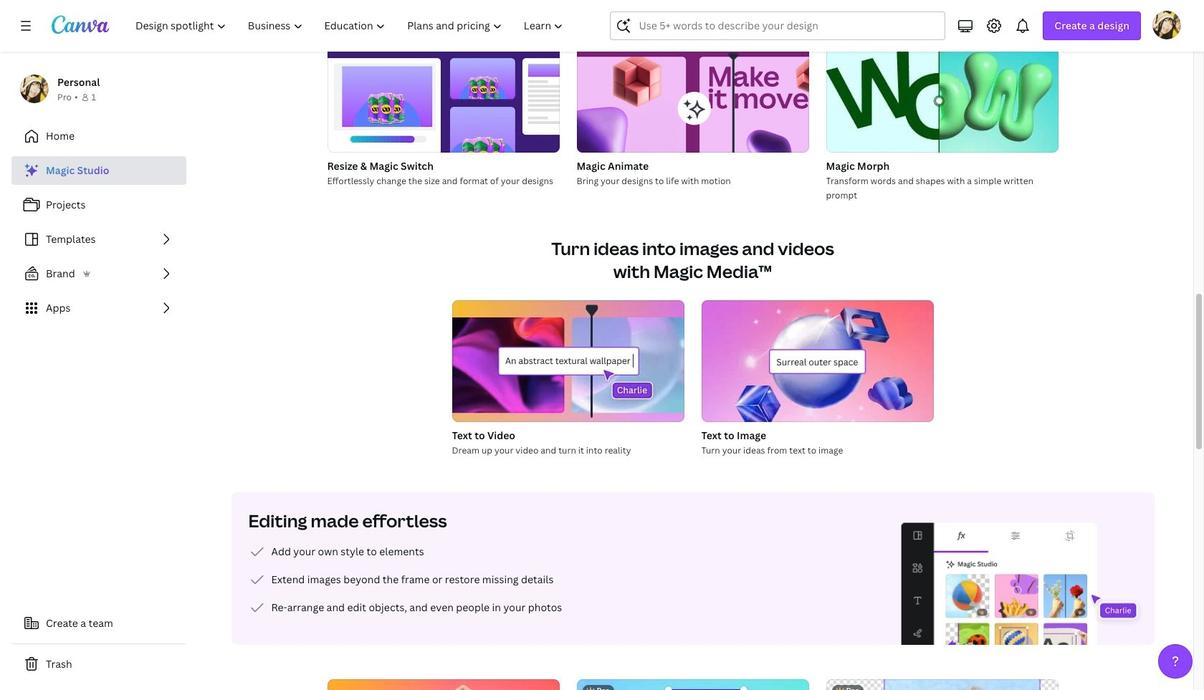Task type: describe. For each thing, give the bounding box(es) containing it.
text to video image
[[452, 301, 685, 422]]

1 horizontal spatial list
[[249, 544, 563, 617]]

0 vertical spatial list
[[11, 156, 186, 323]]

stephanie aranda image
[[1153, 11, 1182, 39]]

resize & magic switch image
[[327, 31, 560, 153]]



Task type: locate. For each thing, give the bounding box(es) containing it.
None search field
[[611, 11, 946, 40]]

0 horizontal spatial list
[[11, 156, 186, 323]]

magic morph image
[[827, 31, 1059, 153]]

group
[[327, 31, 560, 189], [327, 31, 560, 153], [577, 31, 809, 189], [577, 31, 809, 153], [827, 31, 1059, 203], [827, 31, 1059, 153], [452, 301, 685, 458], [702, 301, 934, 458], [702, 301, 934, 422], [327, 680, 560, 691]]

text to image image
[[702, 301, 934, 422]]

magic animate image
[[577, 31, 809, 153]]

top level navigation element
[[126, 11, 576, 40]]

list
[[11, 156, 186, 323], [249, 544, 563, 617]]

Search search field
[[639, 12, 918, 39]]

1 vertical spatial list
[[249, 544, 563, 617]]



Task type: vqa. For each thing, say whether or not it's contained in the screenshot.
the finish
no



